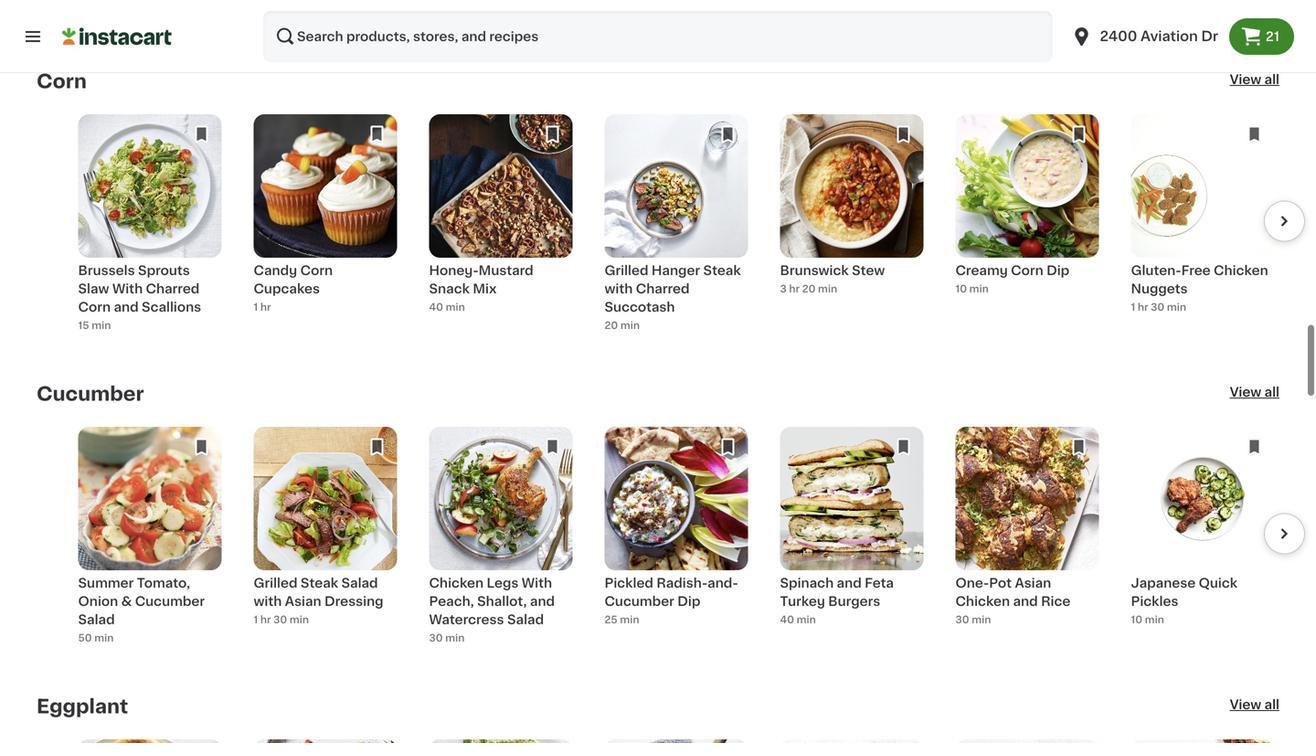 Task type: vqa. For each thing, say whether or not it's contained in the screenshot.


Task type: describe. For each thing, give the bounding box(es) containing it.
grilled for asian
[[254, 577, 298, 589]]

view all for eggplant
[[1230, 698, 1280, 711]]

pickles
[[1131, 595, 1179, 608]]

peach,
[[429, 595, 474, 608]]

2400 aviation dr button
[[1071, 11, 1218, 62]]

corn inside candy corn cupcakes
[[300, 264, 333, 277]]

30 min for chicken legs with peach, shallot, and watercress salad
[[429, 633, 465, 643]]

japanese
[[1131, 577, 1196, 589]]

mix
[[473, 282, 497, 295]]

one-pot asian chicken and rice
[[956, 577, 1071, 608]]

salad inside grilled steak salad with asian dressing
[[341, 577, 378, 589]]

recipe card group containing brussels sprouts slaw with charred corn and scallions
[[78, 114, 222, 339]]

slaw
[[78, 282, 109, 295]]

2400 aviation dr
[[1100, 30, 1218, 43]]

dr
[[1201, 30, 1218, 43]]

brussels sprouts slaw with charred corn and scallions
[[78, 264, 201, 313]]

hanger
[[652, 264, 700, 277]]

hr for grilled steak salad with asian dressing
[[260, 615, 271, 625]]

item carousel region for cucumber
[[37, 427, 1305, 652]]

summer
[[78, 577, 134, 589]]

grilled hanger steak with charred succotash
[[605, 264, 741, 313]]

1 down nuggets
[[1131, 302, 1136, 312]]

view for cucumber
[[1230, 386, 1262, 398]]

rice
[[1041, 595, 1071, 608]]

Search field
[[263, 11, 1053, 62]]

quick
[[1199, 577, 1238, 589]]

all for corn
[[1265, 73, 1280, 86]]

10 min for japanese quick pickles
[[1131, 615, 1164, 625]]

and inside one-pot asian chicken and rice
[[1013, 595, 1038, 608]]

40 min for spinach and feta turkey burgers
[[780, 615, 816, 625]]

hr for gluten-free chicken nuggets
[[1138, 302, 1149, 312]]

onion
[[78, 595, 118, 608]]

honey-mustard snack mix
[[429, 264, 534, 295]]

legs
[[487, 577, 519, 589]]

20 min
[[605, 320, 640, 330]]

one-
[[956, 577, 989, 589]]

min down grilled steak salad with asian dressing
[[290, 615, 309, 625]]

2400
[[1100, 30, 1138, 43]]

all for cucumber
[[1265, 386, 1280, 398]]

candy corn cupcakes
[[254, 264, 333, 295]]

15 min
[[78, 320, 111, 330]]

min down brunswick stew
[[818, 284, 838, 294]]

25 min
[[605, 615, 639, 625]]

3 hr 20 min
[[780, 284, 838, 294]]

grilled for charred
[[605, 264, 649, 277]]

recipe card group containing candy corn cupcakes
[[254, 114, 397, 339]]

pickled
[[605, 577, 654, 589]]

30 down grilled steak salad with asian dressing
[[273, 615, 287, 625]]

chicken inside one-pot asian chicken and rice
[[956, 595, 1010, 608]]

snack
[[429, 282, 470, 295]]

30 down one-
[[956, 615, 969, 625]]

40 min for honey-mustard snack mix
[[429, 302, 465, 312]]

0 vertical spatial 20
[[802, 284, 816, 294]]

recipe card group containing chicken legs with peach, shallot, and watercress salad
[[429, 427, 573, 652]]

summer tomato, onion & cucumber salad
[[78, 577, 205, 626]]

scallions
[[142, 301, 201, 313]]

tomato,
[[137, 577, 190, 589]]

with inside brussels sprouts slaw with charred corn and scallions
[[112, 282, 143, 295]]

turkey
[[780, 595, 825, 608]]

brussels
[[78, 264, 135, 277]]

30 down watercress
[[429, 633, 443, 643]]

gluten-
[[1131, 264, 1182, 277]]

recipe card group containing spinach and feta turkey burgers
[[780, 427, 924, 652]]

spinach
[[780, 577, 834, 589]]

hr for candy corn cupcakes
[[260, 302, 271, 312]]

mustard
[[479, 264, 534, 277]]

aviation
[[1141, 30, 1198, 43]]

1 horizontal spatial dip
[[1047, 264, 1070, 277]]

25
[[605, 615, 618, 625]]

cucumber inside summer tomato, onion & cucumber salad
[[135, 595, 205, 608]]

1 for corn
[[254, 302, 258, 312]]



Task type: locate. For each thing, give the bounding box(es) containing it.
50 min
[[78, 633, 114, 643]]

asian left dressing
[[285, 595, 321, 608]]

chicken
[[1214, 264, 1268, 277], [429, 577, 484, 589], [956, 595, 1010, 608]]

japanese quick pickles
[[1131, 577, 1238, 608]]

hr down grilled steak salad with asian dressing
[[260, 615, 271, 625]]

0 vertical spatial with
[[112, 282, 143, 295]]

pickled radish-and- cucumber dip
[[605, 577, 738, 608]]

min down succotash
[[621, 320, 640, 330]]

cucumber
[[37, 384, 144, 403], [135, 595, 205, 608], [605, 595, 674, 608]]

cucumber down the tomato,
[[135, 595, 205, 608]]

1 for cucumber
[[254, 615, 258, 625]]

0 vertical spatial view all
[[1230, 73, 1280, 86]]

0 vertical spatial 40
[[429, 302, 443, 312]]

dressing
[[324, 595, 384, 608]]

instacart logo image
[[62, 26, 172, 48]]

0 horizontal spatial dip
[[678, 595, 701, 608]]

min
[[818, 284, 838, 294], [970, 284, 989, 294], [446, 302, 465, 312], [1167, 302, 1187, 312], [92, 320, 111, 330], [621, 320, 640, 330], [290, 615, 309, 625], [620, 615, 639, 625], [797, 615, 816, 625], [972, 615, 991, 625], [1145, 615, 1164, 625], [94, 633, 114, 643], [445, 633, 465, 643]]

with
[[112, 282, 143, 295], [522, 577, 552, 589]]

steak up dressing
[[301, 577, 338, 589]]

40 for honey-mustard snack mix
[[429, 302, 443, 312]]

1 hr 30 min
[[1131, 302, 1187, 312], [254, 615, 309, 625]]

2 charred from the left
[[636, 282, 690, 295]]

hr
[[789, 284, 800, 294], [260, 302, 271, 312], [1138, 302, 1149, 312], [260, 615, 271, 625]]

&
[[121, 595, 132, 608]]

with left dressing
[[254, 595, 282, 608]]

1 vertical spatial steak
[[301, 577, 338, 589]]

and up the burgers
[[837, 577, 862, 589]]

10 down creamy
[[956, 284, 967, 294]]

1 horizontal spatial salad
[[341, 577, 378, 589]]

hr down nuggets
[[1138, 302, 1149, 312]]

20 down succotash
[[605, 320, 618, 330]]

min for one-pot asian chicken and rice
[[972, 615, 991, 625]]

10 for creamy corn dip
[[956, 284, 967, 294]]

radish-
[[657, 577, 708, 589]]

item carousel region containing summer tomato, onion & cucumber salad
[[37, 427, 1305, 652]]

40 min down snack
[[429, 302, 465, 312]]

chicken right free
[[1214, 264, 1268, 277]]

salad down onion
[[78, 613, 115, 626]]

with inside grilled hanger steak with charred succotash
[[605, 282, 633, 295]]

0 vertical spatial 10
[[956, 284, 967, 294]]

min down watercress
[[445, 633, 465, 643]]

30 min down watercress
[[429, 633, 465, 643]]

1 vertical spatial grilled
[[254, 577, 298, 589]]

all
[[1265, 73, 1280, 86], [1265, 386, 1280, 398], [1265, 698, 1280, 711]]

steak inside grilled hanger steak with charred succotash
[[703, 264, 741, 277]]

1 horizontal spatial grilled
[[605, 264, 649, 277]]

min for pickled radish-and- cucumber dip
[[620, 615, 639, 625]]

0 vertical spatial with
[[605, 282, 633, 295]]

3
[[780, 284, 787, 294]]

2 vertical spatial view
[[1230, 698, 1262, 711]]

recipe card group
[[78, 114, 222, 339], [254, 114, 397, 339], [429, 114, 573, 339], [605, 114, 748, 339], [780, 114, 924, 339], [956, 114, 1099, 339], [1131, 114, 1275, 339], [78, 427, 222, 652], [254, 427, 397, 652], [429, 427, 573, 652], [605, 427, 748, 652], [780, 427, 924, 652], [956, 427, 1099, 652], [1131, 427, 1275, 652]]

view for corn
[[1230, 73, 1262, 86]]

1 vertical spatial view all
[[1230, 386, 1280, 398]]

0 vertical spatial 1 hr 30 min
[[1131, 302, 1187, 312]]

free
[[1182, 264, 1211, 277]]

10 min
[[956, 284, 989, 294], [1131, 615, 1164, 625]]

grilled
[[605, 264, 649, 277], [254, 577, 298, 589]]

30 min
[[956, 615, 991, 625], [429, 633, 465, 643]]

1 view all link from the top
[[1230, 70, 1280, 92]]

1 horizontal spatial 10
[[1131, 615, 1143, 625]]

1 horizontal spatial steak
[[703, 264, 741, 277]]

item carousel region containing brussels sprouts slaw with charred corn and scallions
[[37, 114, 1305, 339]]

min right the 15
[[92, 320, 111, 330]]

1 horizontal spatial asian
[[1015, 577, 1051, 589]]

1 horizontal spatial 20
[[802, 284, 816, 294]]

charred down hanger
[[636, 282, 690, 295]]

asian
[[1015, 577, 1051, 589], [285, 595, 321, 608]]

min right 25
[[620, 615, 639, 625]]

2 view all from the top
[[1230, 386, 1280, 398]]

view all link
[[1230, 70, 1280, 92], [1230, 383, 1280, 405], [1230, 695, 1280, 717]]

min down pickles
[[1145, 615, 1164, 625]]

grilled inside grilled steak salad with asian dressing
[[254, 577, 298, 589]]

2 all from the top
[[1265, 386, 1280, 398]]

salad
[[341, 577, 378, 589], [78, 613, 115, 626], [507, 613, 544, 626]]

min down snack
[[446, 302, 465, 312]]

with up succotash
[[605, 282, 633, 295]]

1 horizontal spatial 1 hr 30 min
[[1131, 302, 1187, 312]]

recipe card group containing creamy corn dip
[[956, 114, 1099, 339]]

0 vertical spatial item carousel region
[[37, 114, 1305, 339]]

recipe card group containing pickled radish-and- cucumber dip
[[605, 427, 748, 652]]

30 min down one-
[[956, 615, 991, 625]]

1 vertical spatial dip
[[678, 595, 701, 608]]

1 vertical spatial view
[[1230, 386, 1262, 398]]

feta
[[865, 577, 894, 589]]

creamy corn dip
[[956, 264, 1070, 277]]

40 down snack
[[429, 302, 443, 312]]

1 vertical spatial 1 hr 30 min
[[254, 615, 309, 625]]

pot
[[989, 577, 1012, 589]]

10 min down creamy
[[956, 284, 989, 294]]

corn inside brussels sprouts slaw with charred corn and scallions
[[78, 301, 111, 313]]

charred for sprouts
[[146, 282, 200, 295]]

min for summer tomato, onion & cucumber salad
[[94, 633, 114, 643]]

0 horizontal spatial salad
[[78, 613, 115, 626]]

salad inside summer tomato, onion & cucumber salad
[[78, 613, 115, 626]]

recipe card group containing grilled steak salad with asian dressing
[[254, 427, 397, 652]]

0 horizontal spatial charred
[[146, 282, 200, 295]]

0 vertical spatial view
[[1230, 73, 1262, 86]]

asian inside one-pot asian chicken and rice
[[1015, 577, 1051, 589]]

10 down pickles
[[1131, 615, 1143, 625]]

1 horizontal spatial with
[[605, 282, 633, 295]]

1 view all from the top
[[1230, 73, 1280, 86]]

10 min for creamy corn dip
[[956, 284, 989, 294]]

0 horizontal spatial asian
[[285, 595, 321, 608]]

1 horizontal spatial chicken
[[956, 595, 1010, 608]]

dip right creamy
[[1047, 264, 1070, 277]]

1 vertical spatial 40
[[780, 615, 794, 625]]

min down creamy
[[970, 284, 989, 294]]

0 horizontal spatial with
[[254, 595, 282, 608]]

recipe card group containing honey-mustard snack mix
[[429, 114, 573, 339]]

view for eggplant
[[1230, 698, 1262, 711]]

corn
[[37, 72, 87, 91], [300, 264, 333, 277], [1011, 264, 1044, 277], [78, 301, 111, 313]]

charred inside grilled hanger steak with charred succotash
[[636, 282, 690, 295]]

2 vertical spatial chicken
[[956, 595, 1010, 608]]

1 vertical spatial 40 min
[[780, 615, 816, 625]]

1 charred from the left
[[146, 282, 200, 295]]

grilled inside grilled hanger steak with charred succotash
[[605, 264, 649, 277]]

view all for corn
[[1230, 73, 1280, 86]]

hr right 3
[[789, 284, 800, 294]]

and right "shallot,"
[[530, 595, 555, 608]]

recipe card group containing one-pot asian chicken and rice
[[956, 427, 1099, 652]]

0 horizontal spatial chicken
[[429, 577, 484, 589]]

dip down radish-
[[678, 595, 701, 608]]

succotash
[[605, 301, 675, 313]]

brunswick
[[780, 264, 849, 277]]

shallot,
[[477, 595, 527, 608]]

cucumber down 15 min on the top left of the page
[[37, 384, 144, 403]]

item carousel region for corn
[[37, 114, 1305, 339]]

view all link for eggplant
[[1230, 695, 1280, 717]]

1 down grilled steak salad with asian dressing
[[254, 615, 258, 625]]

1 horizontal spatial 10 min
[[1131, 615, 1164, 625]]

chicken legs with peach, shallot, and watercress salad
[[429, 577, 555, 626]]

spinach and feta turkey burgers
[[780, 577, 894, 608]]

20
[[802, 284, 816, 294], [605, 320, 618, 330]]

30 down nuggets
[[1151, 302, 1165, 312]]

min for spinach and feta turkey burgers
[[797, 615, 816, 625]]

1 vertical spatial with
[[522, 577, 552, 589]]

0 vertical spatial all
[[1265, 73, 1280, 86]]

recipe card group containing grilled hanger steak with charred succotash
[[605, 114, 748, 339]]

view
[[1230, 73, 1262, 86], [1230, 386, 1262, 398], [1230, 698, 1262, 711]]

0 vertical spatial dip
[[1047, 264, 1070, 277]]

item carousel region
[[37, 114, 1305, 339], [37, 427, 1305, 652]]

1 horizontal spatial 40
[[780, 615, 794, 625]]

40 min down the turkey
[[780, 615, 816, 625]]

recipe card group containing brunswick stew
[[780, 114, 924, 339]]

cucumber down pickled
[[605, 595, 674, 608]]

with
[[605, 282, 633, 295], [254, 595, 282, 608]]

and
[[114, 301, 139, 313], [837, 577, 862, 589], [530, 595, 555, 608], [1013, 595, 1038, 608]]

2 horizontal spatial salad
[[507, 613, 544, 626]]

creamy
[[956, 264, 1008, 277]]

min for chicken legs with peach, shallot, and watercress salad
[[445, 633, 465, 643]]

and-
[[708, 577, 738, 589]]

40 for spinach and feta turkey burgers
[[780, 615, 794, 625]]

1 horizontal spatial charred
[[636, 282, 690, 295]]

2 vertical spatial view all link
[[1230, 695, 1280, 717]]

asian up rice
[[1015, 577, 1051, 589]]

and inside chicken legs with peach, shallot, and watercress salad
[[530, 595, 555, 608]]

3 all from the top
[[1265, 698, 1280, 711]]

21
[[1266, 30, 1280, 43]]

40
[[429, 302, 443, 312], [780, 615, 794, 625]]

0 horizontal spatial 40 min
[[429, 302, 465, 312]]

1 vertical spatial 10 min
[[1131, 615, 1164, 625]]

1 horizontal spatial with
[[522, 577, 552, 589]]

with for asian
[[254, 595, 282, 608]]

chicken inside gluten-free chicken nuggets
[[1214, 264, 1268, 277]]

with for charred
[[605, 282, 633, 295]]

1 hr 30 min for nuggets
[[1131, 302, 1187, 312]]

candy
[[254, 264, 297, 277]]

1 hr
[[254, 302, 271, 312]]

eggplant
[[37, 697, 128, 716]]

nuggets
[[1131, 282, 1188, 295]]

view all
[[1230, 73, 1280, 86], [1230, 386, 1280, 398], [1230, 698, 1280, 711]]

10
[[956, 284, 967, 294], [1131, 615, 1143, 625]]

0 horizontal spatial 20
[[605, 320, 618, 330]]

40 min
[[429, 302, 465, 312], [780, 615, 816, 625]]

hr down cupcakes
[[260, 302, 271, 312]]

chicken down one-
[[956, 595, 1010, 608]]

0 vertical spatial 40 min
[[429, 302, 465, 312]]

min down one-
[[972, 615, 991, 625]]

None search field
[[263, 11, 1053, 62]]

0 vertical spatial grilled
[[605, 264, 649, 277]]

and down brussels at the left top of page
[[114, 301, 139, 313]]

burgers
[[828, 595, 881, 608]]

charred for hanger
[[636, 282, 690, 295]]

0 horizontal spatial grilled
[[254, 577, 298, 589]]

cucumber inside pickled radish-and- cucumber dip
[[605, 595, 674, 608]]

30 min for one-pot asian chicken and rice
[[956, 615, 991, 625]]

2 view from the top
[[1230, 386, 1262, 398]]

30
[[1151, 302, 1165, 312], [273, 615, 287, 625], [956, 615, 969, 625], [429, 633, 443, 643]]

asian inside grilled steak salad with asian dressing
[[285, 595, 321, 608]]

2 horizontal spatial chicken
[[1214, 264, 1268, 277]]

with right legs
[[522, 577, 552, 589]]

21 button
[[1229, 18, 1294, 55]]

1 down cupcakes
[[254, 302, 258, 312]]

chicken up peach,
[[429, 577, 484, 589]]

min for brussels sprouts slaw with charred corn and scallions
[[92, 320, 111, 330]]

corn down instacart logo
[[37, 72, 87, 91]]

sprouts
[[138, 264, 190, 277]]

0 horizontal spatial with
[[112, 282, 143, 295]]

3 view from the top
[[1230, 698, 1262, 711]]

salad down "shallot,"
[[507, 613, 544, 626]]

min for honey-mustard snack mix
[[446, 302, 465, 312]]

charred up scallions
[[146, 282, 200, 295]]

1 vertical spatial 20
[[605, 320, 618, 330]]

grilled steak salad with asian dressing
[[254, 577, 384, 608]]

50
[[78, 633, 92, 643]]

40 down the turkey
[[780, 615, 794, 625]]

min for japanese quick pickles
[[1145, 615, 1164, 625]]

1 view from the top
[[1230, 73, 1262, 86]]

0 vertical spatial 30 min
[[956, 615, 991, 625]]

0 horizontal spatial 40
[[429, 302, 443, 312]]

and inside spinach and feta turkey burgers
[[837, 577, 862, 589]]

1 vertical spatial asian
[[285, 595, 321, 608]]

recipe card group containing japanese quick pickles
[[1131, 427, 1275, 652]]

1 hr 30 min for with
[[254, 615, 309, 625]]

0 horizontal spatial 1 hr 30 min
[[254, 615, 309, 625]]

1 vertical spatial 10
[[1131, 615, 1143, 625]]

steak
[[703, 264, 741, 277], [301, 577, 338, 589]]

3 view all from the top
[[1230, 698, 1280, 711]]

2 view all link from the top
[[1230, 383, 1280, 405]]

1 horizontal spatial 30 min
[[956, 615, 991, 625]]

2 item carousel region from the top
[[37, 427, 1305, 652]]

charred inside brussels sprouts slaw with charred corn and scallions
[[146, 282, 200, 295]]

min down the turkey
[[797, 615, 816, 625]]

1 hr 30 min down nuggets
[[1131, 302, 1187, 312]]

salad up dressing
[[341, 577, 378, 589]]

min for creamy corn dip
[[970, 284, 989, 294]]

recipe card group containing summer tomato, onion & cucumber salad
[[78, 427, 222, 652]]

min down nuggets
[[1167, 302, 1187, 312]]

with inside chicken legs with peach, shallot, and watercress salad
[[522, 577, 552, 589]]

view all link for cucumber
[[1230, 383, 1280, 405]]

view all link for corn
[[1230, 70, 1280, 92]]

3 view all link from the top
[[1230, 695, 1280, 717]]

1 vertical spatial all
[[1265, 386, 1280, 398]]

1 vertical spatial chicken
[[429, 577, 484, 589]]

10 for japanese quick pickles
[[1131, 615, 1143, 625]]

1 vertical spatial view all link
[[1230, 383, 1280, 405]]

dip inside pickled radish-and- cucumber dip
[[678, 595, 701, 608]]

1 vertical spatial item carousel region
[[37, 427, 1305, 652]]

1 item carousel region from the top
[[37, 114, 1305, 339]]

10 min down pickles
[[1131, 615, 1164, 625]]

stew
[[852, 264, 885, 277]]

1 hr 30 min down grilled steak salad with asian dressing
[[254, 615, 309, 625]]

hr for brunswick stew
[[789, 284, 800, 294]]

corn down slaw
[[78, 301, 111, 313]]

steak right hanger
[[703, 264, 741, 277]]

chicken inside chicken legs with peach, shallot, and watercress salad
[[429, 577, 484, 589]]

0 vertical spatial asian
[[1015, 577, 1051, 589]]

with down brussels at the left top of page
[[112, 282, 143, 295]]

watercress
[[429, 613, 504, 626]]

view all for cucumber
[[1230, 386, 1280, 398]]

2 vertical spatial all
[[1265, 698, 1280, 711]]

1 all from the top
[[1265, 73, 1280, 86]]

recipe card group containing gluten-free chicken nuggets
[[1131, 114, 1275, 339]]

corn right creamy
[[1011, 264, 1044, 277]]

and inside brussels sprouts slaw with charred corn and scallions
[[114, 301, 139, 313]]

steak inside grilled steak salad with asian dressing
[[301, 577, 338, 589]]

corn up cupcakes
[[300, 264, 333, 277]]

1 vertical spatial with
[[254, 595, 282, 608]]

2400 aviation dr button
[[1060, 11, 1229, 62]]

dip
[[1047, 264, 1070, 277], [678, 595, 701, 608]]

0 vertical spatial view all link
[[1230, 70, 1280, 92]]

0 vertical spatial steak
[[703, 264, 741, 277]]

brunswick stew
[[780, 264, 885, 277]]

charred
[[146, 282, 200, 295], [636, 282, 690, 295]]

salad inside chicken legs with peach, shallot, and watercress salad
[[507, 613, 544, 626]]

gluten-free chicken nuggets
[[1131, 264, 1268, 295]]

0 horizontal spatial 10 min
[[956, 284, 989, 294]]

honey-
[[429, 264, 479, 277]]

all for eggplant
[[1265, 698, 1280, 711]]

1 horizontal spatial 40 min
[[780, 615, 816, 625]]

15
[[78, 320, 89, 330]]

0 horizontal spatial 30 min
[[429, 633, 465, 643]]

and left rice
[[1013, 595, 1038, 608]]

1
[[254, 302, 258, 312], [1131, 302, 1136, 312], [254, 615, 258, 625]]

20 down brunswick
[[802, 284, 816, 294]]

min right 50
[[94, 633, 114, 643]]

0 vertical spatial chicken
[[1214, 264, 1268, 277]]

2 vertical spatial view all
[[1230, 698, 1280, 711]]

0 vertical spatial 10 min
[[956, 284, 989, 294]]

0 horizontal spatial 10
[[956, 284, 967, 294]]

min for grilled hanger steak with charred succotash
[[621, 320, 640, 330]]

cupcakes
[[254, 282, 320, 295]]

0 horizontal spatial steak
[[301, 577, 338, 589]]

1 vertical spatial 30 min
[[429, 633, 465, 643]]

with inside grilled steak salad with asian dressing
[[254, 595, 282, 608]]



